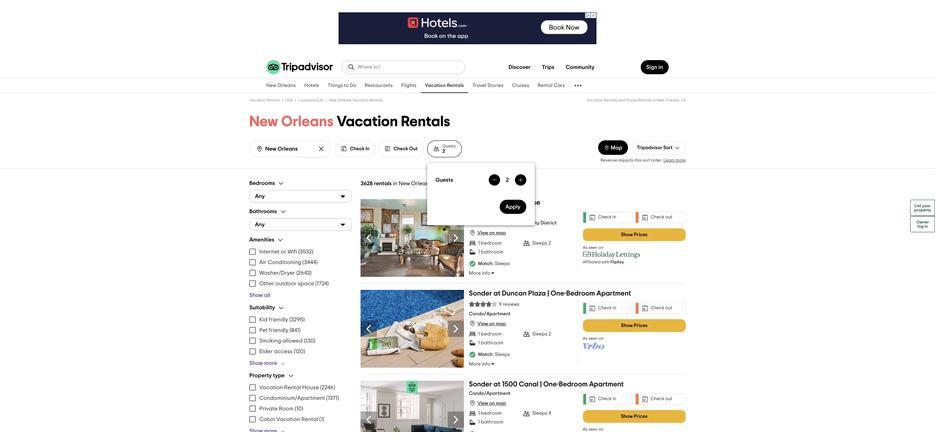 Task type: locate. For each thing, give the bounding box(es) containing it.
1 bathroom
[[478, 250, 504, 255], [478, 341, 504, 346], [478, 421, 504, 426]]

1 1 bedroom from the top
[[478, 241, 502, 246]]

2 as from the top
[[583, 337, 588, 341]]

log
[[918, 225, 924, 229]]

view on map button down 9
[[469, 321, 506, 328]]

more
[[676, 158, 686, 162], [264, 361, 277, 367]]

map
[[611, 145, 623, 151]]

bathroom
[[481, 250, 504, 255], [481, 341, 504, 346], [481, 421, 504, 426]]

1 horizontal spatial |
[[548, 290, 549, 297]]

search image up the do at the left top of the page
[[348, 64, 355, 71]]

rental left (1)
[[301, 417, 318, 423]]

nannys
[[469, 199, 493, 206]]

Search search field
[[358, 64, 459, 71]]

0 horizontal spatial search image
[[256, 146, 263, 153]]

| right plaza
[[548, 290, 549, 297]]

2 vertical spatial 1 bathroom
[[478, 421, 504, 426]]

0 vertical spatial |
[[548, 290, 549, 297]]

0 horizontal spatial vacation rentals link
[[249, 98, 280, 102]]

1 out from the top
[[666, 215, 672, 220]]

2 condo/apartment from the top
[[469, 392, 511, 397]]

orleans down louisiana
[[281, 114, 334, 129]]

1 vertical spatial at
[[494, 381, 501, 389]]

out for sonder at duncan plaza | one-bedroom apartment
[[666, 306, 672, 311]]

view for sonder
[[478, 322, 488, 327]]

learn more link
[[664, 158, 686, 162]]

vacation rentals link left "travel"
[[421, 78, 468, 93]]

vacation rentals left "travel"
[[425, 83, 464, 88]]

sign
[[647, 64, 658, 70]]

2 more from the top
[[469, 363, 481, 367]]

friendly down kid friendly (3295)
[[269, 328, 288, 334]]

1 vertical spatial match: sleeps
[[478, 353, 510, 358]]

orleans down to
[[338, 98, 352, 102]]

0 vertical spatial bathroom
[[481, 250, 504, 255]]

holistic
[[494, 199, 519, 206]]

3 check in from the top
[[598, 398, 616, 402]]

1 any button from the top
[[249, 190, 352, 203]]

sonder left duncan
[[469, 290, 492, 297]]

more down the elder
[[264, 361, 277, 367]]

0 vertical spatial search image
[[348, 64, 355, 71]]

show prices button
[[583, 229, 686, 241], [583, 320, 686, 333], [583, 411, 686, 424]]

0 vertical spatial condo/apartment
[[469, 312, 511, 317]]

2 vertical spatial bathroom
[[481, 421, 504, 426]]

2 check in from the top
[[598, 306, 616, 311]]

private down nannys
[[469, 221, 485, 226]]

1 show prices from the top
[[621, 233, 648, 238]]

match: for sonder
[[478, 353, 494, 358]]

6 1 from the top
[[478, 421, 480, 426]]

1 more from the top
[[469, 271, 481, 276]]

match: sleeps
[[478, 262, 510, 267], [478, 353, 510, 358]]

1 vertical spatial one-
[[544, 381, 559, 389]]

kid
[[259, 317, 268, 323]]

2 vertical spatial bedroom
[[481, 412, 502, 417]]

private room (10)
[[259, 407, 303, 412]]

allowed
[[282, 339, 303, 344]]

at for 1500
[[494, 381, 501, 389]]

0 vertical spatial out
[[666, 215, 672, 220]]

elder access (120)
[[259, 349, 305, 355]]

2 vertical spatial 1 bedroom
[[478, 412, 502, 417]]

at for duncan
[[494, 290, 501, 297]]

more for nannys holistic house
[[469, 271, 481, 276]]

1 1 from the top
[[478, 241, 480, 246]]

check out for sonder at 1500 canal | one-bedroom apartment
[[651, 398, 672, 402]]

0 vertical spatial match:
[[478, 262, 494, 267]]

3 check out from the top
[[651, 398, 672, 402]]

2 vertical spatial seen
[[589, 428, 598, 432]]

2 inside guests 2
[[443, 149, 445, 154]]

3 out from the top
[[666, 398, 672, 402]]

| inside sonder at 1500 canal | one-bedroom apartment link
[[540, 381, 542, 389]]

any down bedrooms
[[255, 194, 265, 199]]

2 seen from the top
[[589, 337, 598, 341]]

condo/apartment down 9
[[469, 312, 511, 317]]

friendly
[[269, 317, 288, 323], [269, 328, 288, 334]]

show prices
[[621, 233, 648, 238], [621, 324, 648, 329], [621, 415, 648, 420]]

washer/dryer
[[259, 271, 295, 276]]

2 vertical spatial view
[[478, 402, 488, 407]]

2 view on map button from the top
[[469, 321, 506, 328]]

private for private room (10)
[[259, 407, 278, 412]]

check in for nannys holistic house
[[598, 215, 616, 220]]

reviews down the apply
[[503, 211, 520, 216]]

2 show prices from the top
[[621, 324, 648, 329]]

view on map button down tremé,
[[469, 230, 506, 237]]

property
[[249, 373, 272, 379]]

1 menu from the top
[[249, 247, 352, 289]]

0 vertical spatial private
[[469, 221, 485, 226]]

2 more info from the top
[[469, 363, 490, 367]]

show for sonder at duncan plaza | one-bedroom apartment
[[621, 324, 633, 329]]

map button
[[598, 141, 628, 155]]

map down 1500
[[496, 402, 506, 407]]

map
[[496, 231, 506, 236], [496, 322, 506, 327], [496, 402, 506, 407]]

menu containing internet or wifi (3532)
[[249, 247, 352, 289]]

1 check out from the top
[[651, 215, 672, 220]]

show prices button for nannys holistic house
[[583, 229, 686, 241]]

trips
[[542, 64, 555, 70]]

vacation rentals link down new orleans link
[[249, 98, 280, 102]]

None search field
[[342, 61, 465, 74]]

travel
[[473, 83, 487, 88]]

1 vertical spatial house
[[520, 199, 540, 206]]

rentals left and
[[604, 98, 617, 102]]

1 vertical spatial bedroom
[[559, 381, 588, 389]]

1 vertical spatial any
[[255, 222, 265, 228]]

1 horizontal spatial rental
[[301, 417, 318, 423]]

search image for search search box
[[256, 146, 263, 153]]

property
[[915, 208, 931, 213]]

room
[[486, 221, 499, 226], [279, 407, 294, 412]]

1 vertical spatial as
[[583, 337, 588, 341]]

1 check in from the top
[[598, 215, 616, 220]]

2 1 bedroom from the top
[[478, 332, 502, 337]]

one- right the canal
[[544, 381, 559, 389]]

view on map down tremé,
[[478, 231, 506, 236]]

2 vertical spatial map
[[496, 402, 506, 407]]

check out button
[[378, 141, 424, 158]]

2 vertical spatial as
[[583, 428, 588, 432]]

1 view on map button from the top
[[469, 230, 506, 237]]

3 1 bedroom from the top
[[478, 412, 502, 417]]

2 vertical spatial menu
[[249, 383, 352, 425]]

view on map
[[478, 231, 506, 236], [478, 322, 506, 327], [478, 402, 506, 407]]

1 vertical spatial prices
[[634, 324, 648, 329]]

any for bedrooms
[[255, 194, 265, 199]]

0 vertical spatial prices
[[634, 233, 648, 238]]

menu containing kid friendly (3295)
[[249, 315, 352, 357]]

orleans up usa link
[[278, 83, 296, 88]]

1 vertical spatial sonder
[[469, 381, 492, 389]]

1 view from the top
[[478, 231, 488, 236]]

2 view on map from the top
[[478, 322, 506, 327]]

3 view from the top
[[478, 402, 488, 407]]

0 vertical spatial map
[[496, 231, 506, 236]]

list your property
[[915, 204, 931, 213]]

0 horizontal spatial rental
[[284, 385, 301, 391]]

apply button
[[500, 200, 527, 214]]

(1)
[[319, 417, 324, 423]]

1 horizontal spatial house
[[520, 199, 540, 206]]

vacation rentals and house rentals in new orleans, la
[[587, 98, 686, 102]]

0 vertical spatial vacation rentals link
[[421, 78, 468, 93]]

orleans
[[278, 83, 296, 88], [338, 98, 352, 102], [281, 114, 334, 129]]

as for nannys holistic house
[[583, 246, 588, 250]]

1 vertical spatial room
[[279, 407, 294, 412]]

guests
[[443, 144, 456, 148]]

3 1 from the top
[[478, 332, 480, 337]]

room left tremé,
[[486, 221, 499, 226]]

1 sleeps 2 from the top
[[532, 241, 551, 246]]

2 vertical spatial as seen on
[[583, 428, 604, 432]]

mid-
[[521, 221, 531, 226]]

list
[[915, 204, 922, 208]]

rentals
[[374, 181, 392, 187]]

view on map button down 1500
[[469, 400, 506, 407]]

3 menu from the top
[[249, 383, 352, 425]]

1 bathroom from the top
[[481, 250, 504, 255]]

group containing suitability
[[249, 305, 352, 367]]

1 vertical spatial show prices button
[[583, 320, 686, 333]]

0 vertical spatial more info
[[469, 271, 490, 276]]

search image left search search box
[[256, 146, 263, 153]]

2 menu from the top
[[249, 315, 352, 357]]

guests 2
[[443, 144, 456, 154]]

2 vertical spatial show prices button
[[583, 411, 686, 424]]

apartment
[[597, 290, 631, 297], [589, 381, 624, 389]]

1 1 bathroom from the top
[[478, 250, 504, 255]]

0 vertical spatial as seen on
[[583, 246, 604, 250]]

nannys holistic house, vacation rental in new orleans image
[[361, 199, 464, 277]]

bedroom for canal
[[559, 381, 588, 389]]

3 prices from the top
[[634, 415, 648, 420]]

| right the canal
[[540, 381, 542, 389]]

0 vertical spatial 1 bedroom
[[478, 241, 502, 246]]

check out for sonder at duncan plaza | one-bedroom apartment
[[651, 306, 672, 311]]

2 bedroom from the top
[[481, 332, 502, 337]]

0 vertical spatial one-
[[551, 290, 566, 297]]

sonder left 1500
[[469, 381, 492, 389]]

2 show prices button from the top
[[583, 320, 686, 333]]

new orleans vacation rentals
[[329, 98, 383, 102], [249, 114, 450, 129]]

0 vertical spatial friendly
[[269, 317, 288, 323]]

advertisement region
[[339, 12, 597, 44]]

2 check out from the top
[[651, 306, 672, 311]]

one- right plaza
[[551, 290, 566, 297]]

private for private room in tremé, mid-city district
[[469, 221, 485, 226]]

1 reviews from the top
[[503, 211, 520, 216]]

0 horizontal spatial house
[[302, 385, 319, 391]]

condo/apartment down 1500
[[469, 392, 511, 397]]

1 map from the top
[[496, 231, 506, 236]]

vacation down property type
[[259, 385, 283, 391]]

sort
[[664, 146, 673, 151]]

show inside dropdown button
[[249, 361, 263, 367]]

3 1 bathroom from the top
[[478, 421, 504, 426]]

washer/dryer (2643)
[[259, 271, 312, 276]]

| for plaza
[[548, 290, 549, 297]]

3 show prices button from the top
[[583, 411, 686, 424]]

2 prices from the top
[[634, 324, 648, 329]]

1 as seen on from the top
[[583, 246, 604, 250]]

1 as from the top
[[583, 246, 588, 250]]

revenue
[[601, 158, 617, 162]]

0 horizontal spatial private
[[259, 407, 278, 412]]

0 vertical spatial sonder
[[469, 290, 492, 297]]

1 bedroom from the top
[[481, 241, 502, 246]]

3 group from the top
[[249, 237, 352, 299]]

more right learn
[[676, 158, 686, 162]]

1 seen from the top
[[589, 246, 598, 250]]

2 group from the top
[[249, 209, 352, 231]]

one-
[[551, 290, 566, 297], [544, 381, 559, 389]]

0 vertical spatial as
[[583, 246, 588, 250]]

discover button
[[503, 60, 536, 74]]

1 vertical spatial view on map
[[478, 322, 506, 327]]

tripadvisor sort button
[[632, 142, 686, 155]]

1 show prices button from the top
[[583, 229, 686, 241]]

new orleans vacation rentals down the do at the left top of the page
[[329, 98, 383, 102]]

rental left cars on the right top
[[538, 83, 553, 88]]

0 vertical spatial sleeps 2
[[532, 241, 551, 246]]

1 vertical spatial info
[[482, 363, 490, 367]]

0 vertical spatial show prices button
[[583, 229, 686, 241]]

match: sleeps for at
[[478, 353, 510, 358]]

house up the "condominium/apartment (1371)" at bottom
[[302, 385, 319, 391]]

check in for sonder at 1500 canal | one-bedroom apartment
[[598, 398, 616, 402]]

2 view from the top
[[478, 322, 488, 327]]

sleeps 2
[[532, 241, 551, 246], [532, 332, 551, 337]]

1 vertical spatial orleans
[[338, 98, 352, 102]]

other outdoor space (1724)
[[259, 281, 329, 287]]

house right and
[[626, 98, 638, 102]]

private up cabin
[[259, 407, 278, 412]]

group
[[249, 180, 352, 203], [249, 209, 352, 231], [249, 237, 352, 299], [249, 305, 352, 367], [249, 373, 352, 433]]

Search search field
[[265, 146, 313, 153]]

search image
[[348, 64, 355, 71], [256, 146, 263, 153]]

5 group from the top
[[249, 373, 352, 433]]

1 vertical spatial reviews
[[503, 302, 520, 307]]

room up cabin vacation rental (1) on the left
[[279, 407, 294, 412]]

2 any from the top
[[255, 222, 265, 228]]

group containing property type
[[249, 373, 352, 433]]

3 show prices from the top
[[621, 415, 648, 420]]

1 vertical spatial more
[[469, 363, 481, 367]]

3 map from the top
[[496, 402, 506, 407]]

at up 9
[[494, 290, 501, 297]]

1 prices from the top
[[634, 233, 648, 238]]

1 view on map from the top
[[478, 231, 506, 236]]

apply
[[506, 204, 521, 210]]

at left 1500
[[494, 381, 501, 389]]

2 match: sleeps from the top
[[478, 353, 510, 358]]

5 1 from the top
[[478, 412, 480, 417]]

2 out from the top
[[666, 306, 672, 311]]

view on map down 1500
[[478, 402, 506, 407]]

1 vertical spatial as seen on
[[583, 337, 604, 341]]

1 horizontal spatial private
[[469, 221, 485, 226]]

map down 9
[[496, 322, 506, 327]]

0 vertical spatial orleans
[[278, 83, 296, 88]]

0 vertical spatial rental
[[538, 83, 553, 88]]

apartment for sonder at duncan plaza | one-bedroom apartment
[[597, 290, 631, 297]]

|
[[548, 290, 549, 297], [540, 381, 542, 389]]

| inside sonder at duncan plaza | one-bedroom apartment link
[[548, 290, 549, 297]]

0 vertical spatial any
[[255, 194, 265, 199]]

1
[[478, 241, 480, 246], [478, 250, 480, 255], [478, 332, 480, 337], [478, 341, 480, 346], [478, 412, 480, 417], [478, 421, 480, 426]]

owner log in
[[917, 220, 929, 229]]

4 group from the top
[[249, 305, 352, 367]]

1 horizontal spatial more
[[676, 158, 686, 162]]

info for nannys
[[482, 271, 490, 276]]

match:
[[478, 262, 494, 267], [478, 353, 494, 358]]

0 vertical spatial bedroom
[[566, 290, 595, 297]]

2 any button from the top
[[249, 218, 352, 231]]

9
[[499, 302, 502, 307]]

view on map button for sonder
[[469, 321, 506, 328]]

2 sonder from the top
[[469, 381, 492, 389]]

1 vertical spatial check out
[[651, 306, 672, 311]]

1 vertical spatial friendly
[[269, 328, 288, 334]]

2 info from the top
[[482, 363, 490, 367]]

1 info from the top
[[482, 271, 490, 276]]

reviews right 9
[[503, 302, 520, 307]]

(2246)
[[320, 385, 335, 391]]

more info
[[469, 271, 490, 276], [469, 363, 490, 367]]

0 vertical spatial seen
[[589, 246, 598, 250]]

0 vertical spatial view
[[478, 231, 488, 236]]

check in for sonder at duncan plaza | one-bedroom apartment
[[598, 306, 616, 311]]

sleeps 2 for duncan
[[532, 332, 551, 337]]

group containing bedrooms
[[249, 180, 352, 203]]

2 vertical spatial check in
[[598, 398, 616, 402]]

any down bathrooms
[[255, 222, 265, 228]]

menu
[[249, 247, 352, 289], [249, 315, 352, 357], [249, 383, 352, 425]]

prices
[[634, 233, 648, 238], [634, 324, 648, 329], [634, 415, 648, 420]]

type
[[273, 373, 285, 379]]

2 at from the top
[[494, 381, 501, 389]]

vacation down the private room (10)
[[276, 417, 300, 423]]

2 reviews from the top
[[503, 302, 520, 307]]

map down tremé,
[[496, 231, 506, 236]]

prices for sonder at 1500 canal | one-bedroom apartment
[[634, 415, 648, 420]]

2 vertical spatial view on map
[[478, 402, 506, 407]]

1 vertical spatial private
[[259, 407, 278, 412]]

map for holistic
[[496, 231, 506, 236]]

2 map from the top
[[496, 322, 506, 327]]

3 bedroom from the top
[[481, 412, 502, 417]]

prices for nannys holistic house
[[634, 233, 648, 238]]

0 horizontal spatial more
[[264, 361, 277, 367]]

2 vertical spatial house
[[302, 385, 319, 391]]

room inside menu
[[279, 407, 294, 412]]

1 vertical spatial 1 bathroom
[[478, 341, 504, 346]]

rentals up the "out"
[[401, 114, 450, 129]]

0 vertical spatial any button
[[249, 190, 352, 203]]

1 match: from the top
[[478, 262, 494, 267]]

2
[[443, 149, 445, 154], [506, 178, 509, 183], [499, 211, 502, 216], [549, 241, 551, 246], [549, 332, 551, 337]]

(3295)
[[290, 317, 305, 323]]

more
[[469, 271, 481, 276], [469, 363, 481, 367]]

seen for sonder at duncan plaza | one-bedroom apartment
[[589, 337, 598, 341]]

0 vertical spatial check out
[[651, 215, 672, 220]]

show for sonder at 1500 canal | one-bedroom apartment
[[621, 415, 633, 420]]

house for vacation rental house (2246)
[[302, 385, 319, 391]]

show prices for nannys holistic house
[[621, 233, 648, 238]]

any
[[255, 194, 265, 199], [255, 222, 265, 228]]

2 1 bathroom from the top
[[478, 341, 504, 346]]

2 bathroom from the top
[[481, 341, 504, 346]]

in
[[659, 64, 663, 70], [653, 98, 656, 102], [393, 181, 398, 187], [613, 215, 616, 220], [500, 221, 504, 226], [925, 225, 928, 229], [613, 306, 616, 311], [613, 398, 616, 402]]

check inside popup button
[[394, 147, 408, 151]]

view on map for sonder
[[478, 322, 506, 327]]

menu for show more
[[249, 315, 352, 357]]

more info for nannys holistic house
[[469, 271, 490, 276]]

room for in
[[486, 221, 499, 226]]

clear image
[[318, 146, 325, 153]]

0 vertical spatial vacation rentals
[[425, 83, 464, 88]]

2 sleeps 2 from the top
[[532, 332, 551, 337]]

1 vertical spatial match:
[[478, 353, 494, 358]]

3 as seen on from the top
[[583, 428, 604, 432]]

reviews
[[503, 211, 520, 216], [503, 302, 520, 307]]

2 vertical spatial view on map button
[[469, 400, 506, 407]]

3 seen from the top
[[589, 428, 598, 432]]

2 match: from the top
[[478, 353, 494, 358]]

tremé,
[[505, 221, 520, 226]]

1 group from the top
[[249, 180, 352, 203]]

rental up condominium/apartment
[[284, 385, 301, 391]]

room for (10)
[[279, 407, 294, 412]]

0 vertical spatial more
[[469, 271, 481, 276]]

new orleans vacation rentals down new orleans vacation rentals link
[[249, 114, 450, 129]]

1 vertical spatial view on map button
[[469, 321, 506, 328]]

1 vertical spatial view
[[478, 322, 488, 327]]

house up 'mid-'
[[520, 199, 540, 206]]

0 vertical spatial bedroom
[[481, 241, 502, 246]]

(120)
[[294, 349, 305, 355]]

0 vertical spatial menu
[[249, 247, 352, 289]]

0 vertical spatial at
[[494, 290, 501, 297]]

9 reviews
[[499, 302, 520, 307]]

0 horizontal spatial vacation rentals
[[249, 98, 280, 102]]

show for nannys holistic house
[[621, 233, 633, 238]]

0 vertical spatial info
[[482, 271, 490, 276]]

3 view on map from the top
[[478, 402, 506, 407]]

1 more info from the top
[[469, 271, 490, 276]]

friendly up pet friendly (841)
[[269, 317, 288, 323]]

1 any from the top
[[255, 194, 265, 199]]

1 vertical spatial rental
[[284, 385, 301, 391]]

0 vertical spatial view on map
[[478, 231, 506, 236]]

0 vertical spatial view on map button
[[469, 230, 506, 237]]

condo/apartment
[[469, 312, 511, 317], [469, 392, 511, 397]]

1 horizontal spatial room
[[486, 221, 499, 226]]

1 vertical spatial more
[[264, 361, 277, 367]]

1 at from the top
[[494, 290, 501, 297]]

vacation rentals down new orleans link
[[249, 98, 280, 102]]

show prices for sonder at duncan plaza | one-bedroom apartment
[[621, 324, 648, 329]]

view on map down 9
[[478, 322, 506, 327]]

bathroom for sonder
[[481, 341, 504, 346]]

property type
[[249, 373, 285, 379]]

1 vertical spatial show prices
[[621, 324, 648, 329]]

decrease image
[[492, 178, 497, 183]]

2 as seen on from the top
[[583, 337, 604, 341]]

vacation down new orleans vacation rentals link
[[337, 114, 398, 129]]

2 vertical spatial prices
[[634, 415, 648, 420]]

vacation rentals
[[425, 83, 464, 88], [249, 98, 280, 102]]

1 sonder from the top
[[469, 290, 492, 297]]

flights link
[[397, 78, 421, 93]]

in
[[366, 147, 370, 151]]

map for at
[[496, 322, 506, 327]]

1 vertical spatial 1 bedroom
[[478, 332, 502, 337]]

0 horizontal spatial |
[[540, 381, 542, 389]]

condominium/apartment
[[259, 396, 325, 402]]

out
[[409, 147, 418, 151]]

wifi
[[288, 249, 297, 255]]

menu containing vacation rental house (2246)
[[249, 383, 352, 425]]

pet
[[259, 328, 268, 334]]

friendly for kid
[[269, 317, 288, 323]]

affiliated
[[583, 260, 601, 265]]

0 vertical spatial 1 bathroom
[[478, 250, 504, 255]]

1 match: sleeps from the top
[[478, 262, 510, 267]]



Task type: describe. For each thing, give the bounding box(es) containing it.
4 1 from the top
[[478, 341, 480, 346]]

reviews for 2 reviews
[[503, 211, 520, 216]]

2 vertical spatial rental
[[301, 417, 318, 423]]

private room in tremé, mid-city district
[[469, 221, 557, 226]]

this
[[635, 158, 642, 162]]

in inside owner log in
[[925, 225, 928, 229]]

access
[[274, 349, 293, 355]]

view for nannys
[[478, 231, 488, 236]]

other
[[259, 281, 274, 287]]

2 horizontal spatial house
[[626, 98, 638, 102]]

sonder for sonder at duncan plaza | one-bedroom apartment
[[469, 290, 492, 297]]

orleans for new orleans link
[[278, 83, 296, 88]]

guests
[[436, 177, 453, 183]]

1 vertical spatial new orleans vacation rentals
[[249, 114, 450, 129]]

one- for canal
[[544, 381, 559, 389]]

internet or wifi (3532)
[[259, 249, 313, 255]]

check in
[[350, 147, 370, 151]]

(841)
[[290, 328, 301, 334]]

friendly for pet
[[269, 328, 288, 334]]

view on map button for nannys
[[469, 230, 506, 237]]

la
[[681, 98, 686, 102]]

1 bedroom for nannys
[[478, 241, 502, 246]]

orleans.
[[411, 181, 433, 187]]

as seen on for nannys holistic house
[[583, 246, 604, 250]]

2 1 from the top
[[478, 250, 480, 255]]

3 view on map button from the top
[[469, 400, 506, 407]]

sonder at duncan plaza | one-bedroom apartment link
[[469, 290, 631, 300]]

things
[[328, 83, 343, 88]]

match: sleeps for holistic
[[478, 262, 510, 267]]

group containing bathrooms
[[249, 209, 352, 231]]

tripadvisor image
[[266, 60, 333, 74]]

3 bathroom from the top
[[481, 421, 504, 426]]

community
[[566, 64, 595, 70]]

kid friendly (3295)
[[259, 317, 305, 323]]

1 bathroom for nannys
[[478, 250, 504, 255]]

1 horizontal spatial vacation rentals link
[[421, 78, 468, 93]]

amenities
[[249, 237, 274, 243]]

sort
[[643, 158, 650, 162]]

learn
[[664, 158, 675, 162]]

(la)
[[317, 98, 323, 102]]

rentals right and
[[639, 98, 652, 102]]

group containing amenities
[[249, 237, 352, 299]]

bedroom for plaza
[[566, 290, 595, 297]]

nannys holistic house
[[469, 199, 540, 206]]

bedroom for nannys
[[481, 241, 502, 246]]

and
[[618, 98, 625, 102]]

smoking
[[259, 339, 281, 344]]

louisiana
[[298, 98, 316, 102]]

(1371)
[[326, 396, 339, 402]]

sign in
[[647, 64, 663, 70]]

cruises
[[512, 83, 529, 88]]

do
[[350, 83, 356, 88]]

as seen on for sonder at duncan plaza | one-bedroom apartment
[[583, 337, 604, 341]]

sonder at duncan plaza | one-bedroom apartment, vacation rental in new orleans image
[[361, 290, 464, 368]]

show more button
[[249, 360, 289, 367]]

plaza
[[528, 290, 546, 297]]

bathroom for nannys
[[481, 250, 504, 255]]

vacation down new orleans link
[[249, 98, 266, 102]]

out for sonder at 1500 canal | one-bedroom apartment
[[666, 398, 672, 402]]

1 vertical spatial vacation rentals
[[249, 98, 280, 102]]

cabin vacation rental (1)
[[259, 417, 324, 423]]

sleeps 2 for house
[[532, 241, 551, 246]]

3628 rentals in new orleans.
[[361, 181, 433, 187]]

bedrooms
[[249, 181, 275, 186]]

0 vertical spatial more
[[676, 158, 686, 162]]

tripadvisor
[[637, 146, 662, 151]]

or
[[281, 249, 286, 255]]

apartment for sonder at 1500 canal | one-bedroom apartment
[[589, 381, 624, 389]]

show all button
[[249, 292, 270, 299]]

show more
[[249, 361, 277, 367]]

4
[[549, 412, 551, 417]]

impacts
[[618, 158, 634, 162]]

match: for nannys
[[478, 262, 494, 267]]

vacation down the do at the left top of the page
[[353, 98, 369, 102]]

menu for show all
[[249, 247, 352, 289]]

restaurants link
[[361, 78, 397, 93]]

sonder at 1500 canal | one-bedroom apartment, vacation rental in new orleans image
[[361, 381, 464, 433]]

discover
[[509, 64, 531, 70]]

1 bedroom for sonder
[[478, 332, 502, 337]]

restaurants
[[365, 83, 393, 88]]

any button for bedrooms
[[249, 190, 352, 203]]

seen for nannys holistic house
[[589, 246, 598, 250]]

louisiana (la)
[[298, 98, 323, 102]]

rental cars
[[538, 83, 565, 88]]

suitability
[[249, 305, 275, 311]]

reviews for 9 reviews
[[503, 302, 520, 307]]

holidaylettings.com logo image
[[583, 252, 641, 259]]

orleans for new orleans vacation rentals link
[[338, 98, 352, 102]]

view on map for nannys
[[478, 231, 506, 236]]

sonder at 1500 canal | one-bedroom apartment link
[[469, 381, 624, 391]]

sonder for sonder at 1500 canal | one-bedroom apartment
[[469, 381, 492, 389]]

usa link
[[285, 98, 293, 102]]

tripadvisor sort
[[637, 146, 673, 151]]

with
[[602, 260, 610, 265]]

rentals left "travel"
[[447, 83, 464, 88]]

nannys holistic house link
[[469, 199, 540, 209]]

district
[[541, 221, 557, 226]]

list your property button
[[911, 200, 935, 216]]

sleeps 4
[[532, 412, 551, 417]]

more for sonder at duncan plaza | one-bedroom apartment
[[469, 363, 481, 367]]

hotels link
[[300, 78, 324, 93]]

out for nannys holistic house
[[666, 215, 672, 220]]

bedroom for sonder
[[481, 332, 502, 337]]

show prices button for sonder at duncan plaza | one-bedroom apartment
[[583, 320, 686, 333]]

(1724)
[[315, 281, 329, 287]]

rentals down restaurants link
[[370, 98, 383, 102]]

check inside 'popup button'
[[350, 147, 365, 151]]

vacation left and
[[587, 98, 603, 102]]

more inside dropdown button
[[264, 361, 277, 367]]

to
[[344, 83, 349, 88]]

air
[[259, 260, 267, 266]]

bathrooms
[[249, 209, 277, 215]]

search image for search search field
[[348, 64, 355, 71]]

(10)
[[295, 407, 303, 412]]

owner
[[917, 220, 929, 225]]

sonder at 1500 canal | one-bedroom apartment
[[469, 381, 624, 389]]

cars
[[554, 83, 565, 88]]

sonder at duncan plaza | one-bedroom apartment
[[469, 290, 631, 297]]

(130)
[[304, 339, 315, 344]]

check in button
[[335, 141, 376, 158]]

trips button
[[536, 60, 560, 74]]

show prices for sonder at 1500 canal | one-bedroom apartment
[[621, 415, 648, 420]]

check out for nannys holistic house
[[651, 215, 672, 220]]

prices for sonder at duncan plaza | one-bedroom apartment
[[634, 324, 648, 329]]

vacation right flights link
[[425, 83, 446, 88]]

(3532)
[[298, 249, 313, 255]]

rentals left usa
[[267, 98, 280, 102]]

travel stories
[[473, 83, 504, 88]]

(2643)
[[296, 271, 312, 276]]

rental cars link
[[534, 78, 569, 93]]

louisiana (la) link
[[298, 98, 323, 102]]

hotels
[[304, 83, 319, 88]]

air conditioning (3444)
[[259, 260, 318, 266]]

travel stories link
[[468, 78, 508, 93]]

elder
[[259, 349, 273, 355]]

usa
[[285, 98, 293, 102]]

info for sonder
[[482, 363, 490, 367]]

check out
[[394, 147, 418, 151]]

2 horizontal spatial rental
[[538, 83, 553, 88]]

| for canal
[[540, 381, 542, 389]]

internet
[[259, 249, 280, 255]]

2 vertical spatial orleans
[[281, 114, 334, 129]]

one- for plaza
[[551, 290, 566, 297]]

increase image
[[518, 178, 524, 183]]

as for sonder at duncan plaza | one-bedroom apartment
[[583, 337, 588, 341]]

any for bathrooms
[[255, 222, 265, 228]]

more info for sonder at duncan plaza | one-bedroom apartment
[[469, 363, 490, 367]]

1 condo/apartment from the top
[[469, 312, 511, 317]]

1 bathroom for sonder
[[478, 341, 504, 346]]

stories
[[488, 83, 504, 88]]

vrbo.com logo image
[[583, 343, 605, 350]]

show prices button for sonder at 1500 canal | one-bedroom apartment
[[583, 411, 686, 424]]

order.
[[651, 158, 663, 162]]

3 as from the top
[[583, 428, 588, 432]]

any button for bathrooms
[[249, 218, 352, 231]]

house for nannys holistic house
[[520, 199, 540, 206]]

0 vertical spatial new orleans vacation rentals
[[329, 98, 383, 102]]



Task type: vqa. For each thing, say whether or not it's contained in the screenshot.
"LLC." to the left
no



